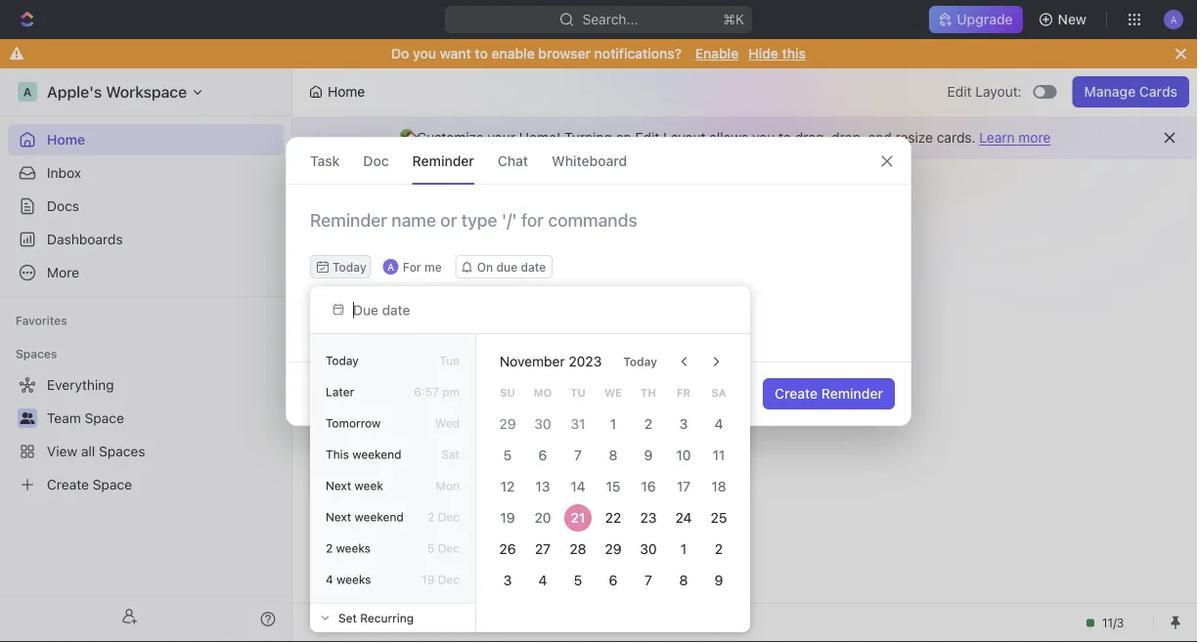 Task type: describe. For each thing, give the bounding box(es) containing it.
cards.
[[937, 130, 976, 146]]

mon
[[436, 479, 460, 493]]

1 vertical spatial 29
[[605, 541, 622, 558]]

tomorrow
[[326, 417, 381, 430]]

31
[[571, 416, 585, 432]]

🏡 customize your home! turning on edit layout allows you to drag, drop, and resize cards. learn more
[[400, 130, 1051, 146]]

layout
[[663, 130, 706, 146]]

dec for 5 dec
[[438, 542, 460, 556]]

cards
[[1140, 84, 1178, 100]]

26
[[499, 541, 516, 558]]

su
[[500, 387, 515, 399]]

edit inside alert
[[635, 130, 660, 146]]

2 up 4 weeks
[[326, 542, 333, 556]]

next for next week
[[326, 479, 351, 493]]

inbox
[[47, 165, 81, 181]]

drop,
[[832, 130, 865, 146]]

weekend for this weekend
[[352, 448, 402, 462]]

notifications?
[[594, 45, 682, 62]]

good
[[339, 196, 397, 223]]

want
[[440, 45, 471, 62]]

wed
[[435, 417, 460, 430]]

2 dec
[[428, 511, 460, 524]]

edit layout:
[[948, 84, 1022, 100]]

2 horizontal spatial 5
[[574, 573, 582, 589]]

resize
[[896, 130, 933, 146]]

6:57
[[414, 385, 439, 399]]

enable
[[695, 45, 739, 62]]

21
[[571, 510, 586, 526]]

today button
[[612, 346, 669, 378]]

enable
[[492, 45, 535, 62]]

sidebar navigation
[[0, 68, 292, 643]]

learn more link
[[980, 130, 1051, 146]]

19 dec
[[422, 573, 460, 587]]

next for next weekend
[[326, 511, 351, 524]]

5 dec
[[427, 542, 460, 556]]

tu
[[571, 387, 586, 399]]

0 vertical spatial home
[[328, 84, 365, 100]]

task button
[[310, 138, 340, 184]]

docs link
[[8, 191, 284, 222]]

12
[[501, 479, 515, 495]]

this weekend
[[326, 448, 402, 462]]

doc
[[363, 153, 389, 169]]

weeks for 4 weeks
[[337, 573, 371, 587]]

we
[[605, 387, 622, 399]]

afternoon,
[[402, 196, 511, 223]]

2 down 25
[[715, 541, 723, 558]]

19 for 19 dec
[[422, 573, 435, 587]]

1 horizontal spatial 6
[[609, 573, 618, 589]]

14
[[571, 479, 586, 495]]

more
[[1019, 130, 1051, 146]]

1 vertical spatial 8
[[679, 573, 688, 589]]

drag,
[[795, 130, 828, 146]]

upgrade
[[957, 11, 1013, 27]]

november
[[500, 354, 565, 370]]

20
[[535, 510, 551, 526]]

dashboards link
[[8, 224, 284, 255]]

create reminder button
[[763, 379, 895, 410]]

6:57 pm
[[414, 385, 460, 399]]

0 vertical spatial 7
[[574, 448, 582, 464]]

0 horizontal spatial 6
[[539, 448, 547, 464]]

customize
[[417, 130, 484, 146]]

tue
[[440, 354, 460, 368]]

25
[[711, 510, 727, 526]]

10
[[676, 448, 691, 464]]

your
[[488, 130, 516, 146]]

dashboards
[[47, 231, 123, 247]]

tree inside sidebar navigation
[[8, 370, 284, 501]]

sat
[[442, 448, 460, 462]]

home!
[[519, 130, 561, 146]]

turning
[[564, 130, 612, 146]]

this
[[782, 45, 806, 62]]

set
[[338, 612, 357, 626]]

task
[[310, 153, 340, 169]]

dec for 19 dec
[[438, 573, 460, 587]]

today inside button
[[623, 355, 657, 369]]

search...
[[583, 11, 638, 27]]

learn
[[980, 130, 1015, 146]]

today button
[[310, 255, 371, 279]]

create
[[775, 386, 818, 402]]

reminder inside button
[[821, 386, 883, 402]]

🏡
[[400, 130, 413, 146]]

0 horizontal spatial 8
[[609, 448, 618, 464]]



Task type: locate. For each thing, give the bounding box(es) containing it.
1 vertical spatial weeks
[[337, 573, 371, 587]]

today
[[333, 260, 366, 274], [326, 354, 359, 368], [623, 355, 657, 369]]

19 up 26 at the bottom left of page
[[500, 510, 515, 526]]

2 up 5 dec
[[428, 511, 435, 524]]

this
[[326, 448, 349, 462]]

home up task
[[328, 84, 365, 100]]

upgrade link
[[930, 6, 1023, 33]]

weeks for 2 weeks
[[336, 542, 371, 556]]

0 horizontal spatial 9
[[644, 448, 653, 464]]

1 vertical spatial edit
[[635, 130, 660, 146]]

0 vertical spatial 6
[[539, 448, 547, 464]]

apple
[[516, 196, 578, 223]]

19 down 5 dec
[[422, 573, 435, 587]]

18
[[712, 479, 726, 495]]

23
[[640, 510, 657, 526]]

0 horizontal spatial 29
[[499, 416, 516, 432]]

weekend for next weekend
[[355, 511, 404, 524]]

1 down 24
[[681, 541, 687, 558]]

0 horizontal spatial 3
[[503, 573, 512, 589]]

9 up the 16
[[644, 448, 653, 464]]

1 horizontal spatial edit
[[948, 84, 972, 100]]

Reminder na﻿me or type '/' for commands text field
[[287, 208, 911, 255]]

inbox link
[[8, 157, 284, 189]]

weeks up 4 weeks
[[336, 542, 371, 556]]

dec down mon
[[438, 511, 460, 524]]

0 horizontal spatial home
[[47, 132, 85, 148]]

new button
[[1031, 4, 1099, 35]]

0 vertical spatial to
[[475, 45, 488, 62]]

1 down the we
[[610, 416, 616, 432]]

4 down 27
[[539, 573, 547, 589]]

recurring
[[360, 612, 414, 626]]

dec down 5 dec
[[438, 573, 460, 587]]

next week
[[326, 479, 383, 493]]

you right allows
[[752, 130, 775, 146]]

weeks down 2 weeks
[[337, 573, 371, 587]]

favorites
[[16, 314, 67, 328]]

30
[[534, 416, 551, 432], [640, 541, 657, 558]]

30 down 23
[[640, 541, 657, 558]]

sa
[[712, 387, 726, 399]]

1 horizontal spatial to
[[779, 130, 791, 146]]

next weekend
[[326, 511, 404, 524]]

0 vertical spatial 29
[[499, 416, 516, 432]]

19 for 19
[[500, 510, 515, 526]]

1 vertical spatial 7
[[645, 573, 652, 589]]

0 vertical spatial next
[[326, 479, 351, 493]]

0 vertical spatial 3
[[680, 416, 688, 432]]

reminder right create
[[821, 386, 883, 402]]

6 down "22"
[[609, 573, 618, 589]]

today down good
[[333, 260, 366, 274]]

good afternoon, apple
[[339, 196, 578, 223]]

to
[[475, 45, 488, 62], [779, 130, 791, 146]]

15
[[606, 479, 621, 495]]

28
[[570, 541, 586, 558]]

1 horizontal spatial 5
[[504, 448, 512, 464]]

to left drag,
[[779, 130, 791, 146]]

1 vertical spatial you
[[752, 130, 775, 146]]

1 horizontal spatial you
[[752, 130, 775, 146]]

3 dec from the top
[[438, 573, 460, 587]]

today up th
[[623, 355, 657, 369]]

0 vertical spatial 19
[[500, 510, 515, 526]]

manage cards
[[1085, 84, 1178, 100]]

1 vertical spatial next
[[326, 511, 351, 524]]

2 horizontal spatial 4
[[715, 416, 723, 432]]

dialog containing task
[[286, 137, 912, 427]]

1 horizontal spatial 19
[[500, 510, 515, 526]]

weeks
[[336, 542, 371, 556], [337, 573, 371, 587]]

2 weeks
[[326, 542, 371, 556]]

8 up '15'
[[609, 448, 618, 464]]

3
[[680, 416, 688, 432], [503, 573, 512, 589]]

0 horizontal spatial to
[[475, 45, 488, 62]]

1 horizontal spatial 8
[[679, 573, 688, 589]]

spaces
[[16, 347, 57, 361]]

0 horizontal spatial 4
[[326, 573, 333, 587]]

th
[[641, 387, 656, 399]]

favorites button
[[8, 309, 75, 333]]

4 weeks
[[326, 573, 371, 587]]

27
[[535, 541, 551, 558]]

1 next from the top
[[326, 479, 351, 493]]

1 vertical spatial 3
[[503, 573, 512, 589]]

7 down 31
[[574, 448, 582, 464]]

docs
[[47, 198, 79, 214]]

1 horizontal spatial 7
[[645, 573, 652, 589]]

weekend down week
[[355, 511, 404, 524]]

2 vertical spatial 5
[[574, 573, 582, 589]]

1 vertical spatial weekend
[[355, 511, 404, 524]]

hide
[[749, 45, 779, 62]]

0 horizontal spatial 19
[[422, 573, 435, 587]]

0 vertical spatial dec
[[438, 511, 460, 524]]

layout:
[[976, 84, 1022, 100]]

1 vertical spatial 5
[[427, 542, 435, 556]]

4 up "11"
[[715, 416, 723, 432]]

today inside dropdown button
[[333, 260, 366, 274]]

0 horizontal spatial 7
[[574, 448, 582, 464]]

1 horizontal spatial 29
[[605, 541, 622, 558]]

0 vertical spatial edit
[[948, 84, 972, 100]]

1 vertical spatial 19
[[422, 573, 435, 587]]

home
[[328, 84, 365, 100], [47, 132, 85, 148]]

16
[[641, 479, 656, 495]]

alert containing 🏡 customize your home! turning on edit layout allows you to drag, drop, and resize cards.
[[292, 116, 1197, 159]]

doc button
[[363, 138, 389, 184]]

5
[[504, 448, 512, 464], [427, 542, 435, 556], [574, 573, 582, 589]]

today up later
[[326, 354, 359, 368]]

alert
[[292, 116, 1197, 159]]

4 down 2 weeks
[[326, 573, 333, 587]]

5 down 28
[[574, 573, 582, 589]]

1 horizontal spatial 1
[[681, 541, 687, 558]]

6
[[539, 448, 547, 464], [609, 573, 618, 589]]

dialog
[[286, 137, 912, 427]]

1 vertical spatial reminder
[[821, 386, 883, 402]]

and
[[868, 130, 892, 146]]

home link
[[8, 124, 284, 156]]

reminder down "customize"
[[412, 153, 474, 169]]

you
[[413, 45, 436, 62], [752, 130, 775, 146]]

tree
[[8, 370, 284, 501]]

1 horizontal spatial 9
[[715, 573, 723, 589]]

pm
[[442, 385, 460, 399]]

whiteboard button
[[552, 138, 627, 184]]

1 vertical spatial 30
[[640, 541, 657, 558]]

weekend up week
[[352, 448, 402, 462]]

1 horizontal spatial 4
[[539, 573, 547, 589]]

1 vertical spatial 6
[[609, 573, 618, 589]]

0 vertical spatial 30
[[534, 416, 551, 432]]

0 horizontal spatial 1
[[610, 416, 616, 432]]

next up 2 weeks
[[326, 511, 351, 524]]

on
[[616, 130, 632, 146]]

0 horizontal spatial 30
[[534, 416, 551, 432]]

browser
[[538, 45, 591, 62]]

7 down 23
[[645, 573, 652, 589]]

0 vertical spatial weeks
[[336, 542, 371, 556]]

0 horizontal spatial 5
[[427, 542, 435, 556]]

0 vertical spatial 5
[[504, 448, 512, 464]]

manage cards button
[[1073, 76, 1190, 108]]

next left week
[[326, 479, 351, 493]]

1 horizontal spatial 3
[[680, 416, 688, 432]]

6 up the 13
[[539, 448, 547, 464]]

7
[[574, 448, 582, 464], [645, 573, 652, 589]]

to right the 'want'
[[475, 45, 488, 62]]

dec down 2 dec
[[438, 542, 460, 556]]

2 down th
[[644, 416, 653, 432]]

edit left "layout:"
[[948, 84, 972, 100]]

29 down "22"
[[605, 541, 622, 558]]

0 horizontal spatial reminder
[[412, 153, 474, 169]]

1 vertical spatial dec
[[438, 542, 460, 556]]

2 next from the top
[[326, 511, 351, 524]]

later
[[326, 385, 354, 399]]

chat
[[498, 153, 528, 169]]

2 vertical spatial dec
[[438, 573, 460, 587]]

1 horizontal spatial home
[[328, 84, 365, 100]]

1 vertical spatial 9
[[715, 573, 723, 589]]

1 horizontal spatial 30
[[640, 541, 657, 558]]

0 vertical spatial 9
[[644, 448, 653, 464]]

0 vertical spatial 1
[[610, 416, 616, 432]]

8 down 24
[[679, 573, 688, 589]]

home up inbox
[[47, 132, 85, 148]]

mo
[[534, 387, 552, 399]]

5 up 12
[[504, 448, 512, 464]]

allows
[[710, 130, 749, 146]]

29 down the su
[[499, 416, 516, 432]]

edit right on
[[635, 130, 660, 146]]

you right 'do'
[[413, 45, 436, 62]]

0 vertical spatial weekend
[[352, 448, 402, 462]]

0 vertical spatial you
[[413, 45, 436, 62]]

chat button
[[498, 138, 528, 184]]

1 dec from the top
[[438, 511, 460, 524]]

reminder button
[[412, 138, 474, 184]]

do you want to enable browser notifications? enable hide this
[[391, 45, 806, 62]]

set recurring
[[338, 612, 414, 626]]

2 dec from the top
[[438, 542, 460, 556]]

november 2023
[[500, 354, 602, 370]]

home inside sidebar navigation
[[47, 132, 85, 148]]

1 vertical spatial 1
[[681, 541, 687, 558]]

dec
[[438, 511, 460, 524], [438, 542, 460, 556], [438, 573, 460, 587]]

0 horizontal spatial you
[[413, 45, 436, 62]]

0 horizontal spatial edit
[[635, 130, 660, 146]]

Due date text field
[[353, 302, 508, 318]]

3 down "fr" at the right
[[680, 416, 688, 432]]

17
[[677, 479, 691, 495]]

0 vertical spatial reminder
[[412, 153, 474, 169]]

30 down mo
[[534, 416, 551, 432]]

9
[[644, 448, 653, 464], [715, 573, 723, 589]]

0 vertical spatial 8
[[609, 448, 618, 464]]

11
[[713, 448, 725, 464]]

new
[[1058, 11, 1087, 27]]

create reminder
[[775, 386, 883, 402]]

3 down 26 at the bottom left of page
[[503, 573, 512, 589]]

whiteboard
[[552, 153, 627, 169]]

1 horizontal spatial reminder
[[821, 386, 883, 402]]

5 up 19 dec
[[427, 542, 435, 556]]

1 vertical spatial home
[[47, 132, 85, 148]]

dec for 2 dec
[[438, 511, 460, 524]]

fr
[[677, 387, 691, 399]]

manage
[[1085, 84, 1136, 100]]

9 down 25
[[715, 573, 723, 589]]

week
[[355, 479, 383, 493]]

do
[[391, 45, 409, 62]]

⌘k
[[723, 11, 744, 27]]

next
[[326, 479, 351, 493], [326, 511, 351, 524]]

1 vertical spatial to
[[779, 130, 791, 146]]

13
[[536, 479, 550, 495]]



Task type: vqa. For each thing, say whether or not it's contained in the screenshot.


